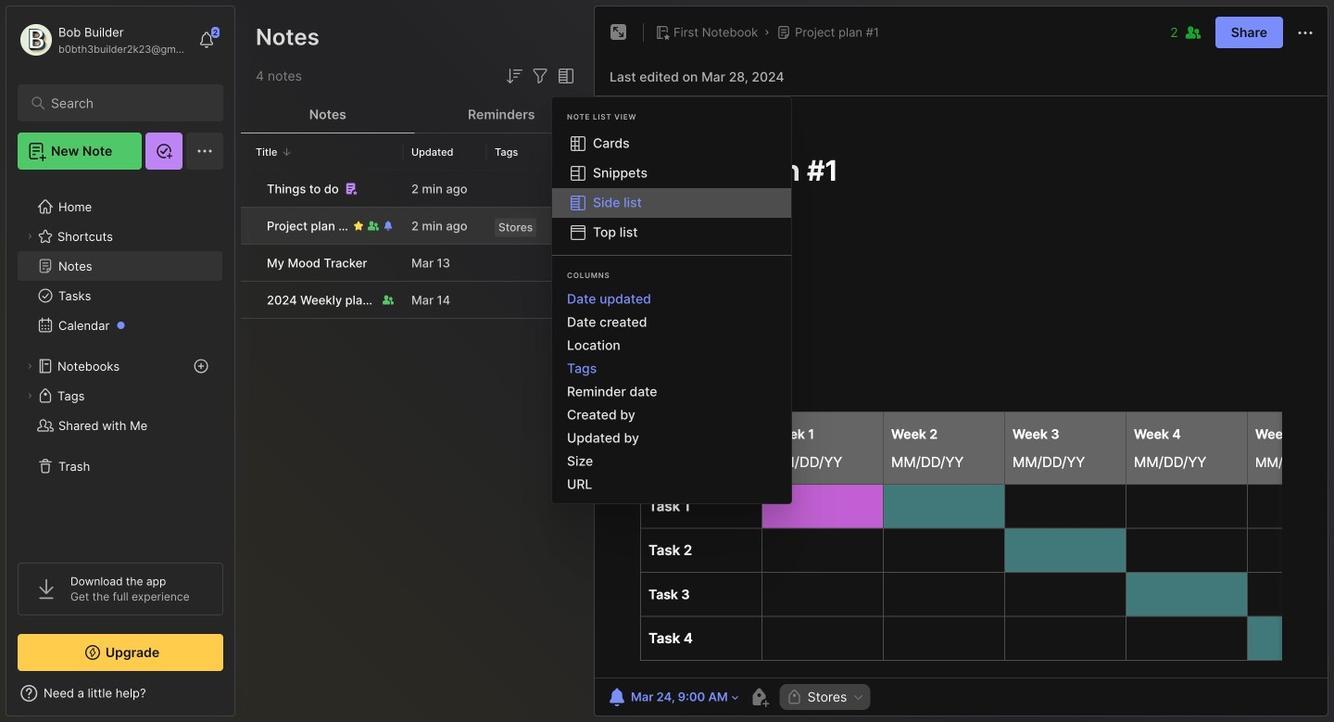 Task type: vqa. For each thing, say whether or not it's contained in the screenshot.
Expand Tags icon
yes



Task type: describe. For each thing, give the bounding box(es) containing it.
main element
[[0, 0, 241, 722]]

View options field
[[551, 65, 577, 87]]

WHAT'S NEW field
[[6, 678, 235, 708]]

1 cell from the top
[[241, 171, 256, 207]]

3 cell from the top
[[241, 245, 256, 281]]

more actions image
[[1295, 22, 1317, 44]]

Add filters field
[[529, 65, 551, 87]]

note window element
[[594, 6, 1329, 721]]

Sort options field
[[503, 65, 526, 87]]

expand note image
[[608, 21, 630, 44]]

add filters image
[[529, 65, 551, 87]]

Account field
[[18, 21, 189, 58]]

tree inside main element
[[6, 181, 235, 546]]



Task type: locate. For each thing, give the bounding box(es) containing it.
tab list
[[241, 96, 589, 133]]

cell
[[241, 171, 256, 207], [241, 208, 256, 244], [241, 245, 256, 281], [241, 282, 256, 318]]

2 dropdown list menu from the top
[[552, 287, 792, 496]]

tree
[[6, 181, 235, 546]]

Note Editor text field
[[595, 95, 1328, 678]]

Search text field
[[51, 95, 199, 112]]

2 cell from the top
[[241, 208, 256, 244]]

More actions field
[[1295, 21, 1317, 44]]

add tag image
[[749, 686, 771, 708]]

expand notebooks image
[[24, 361, 35, 372]]

row group
[[241, 171, 589, 320]]

menu item
[[552, 188, 792, 218]]

4 cell from the top
[[241, 282, 256, 318]]

1 vertical spatial dropdown list menu
[[552, 287, 792, 496]]

Stores Tag actions field
[[848, 691, 865, 704]]

1 dropdown list menu from the top
[[552, 129, 792, 247]]

none search field inside main element
[[51, 92, 199, 114]]

None search field
[[51, 92, 199, 114]]

expand tags image
[[24, 390, 35, 401]]

click to collapse image
[[234, 688, 248, 710]]

0 vertical spatial dropdown list menu
[[552, 129, 792, 247]]

Edit reminder field
[[604, 684, 741, 710]]

dropdown list menu
[[552, 129, 792, 247], [552, 287, 792, 496]]



